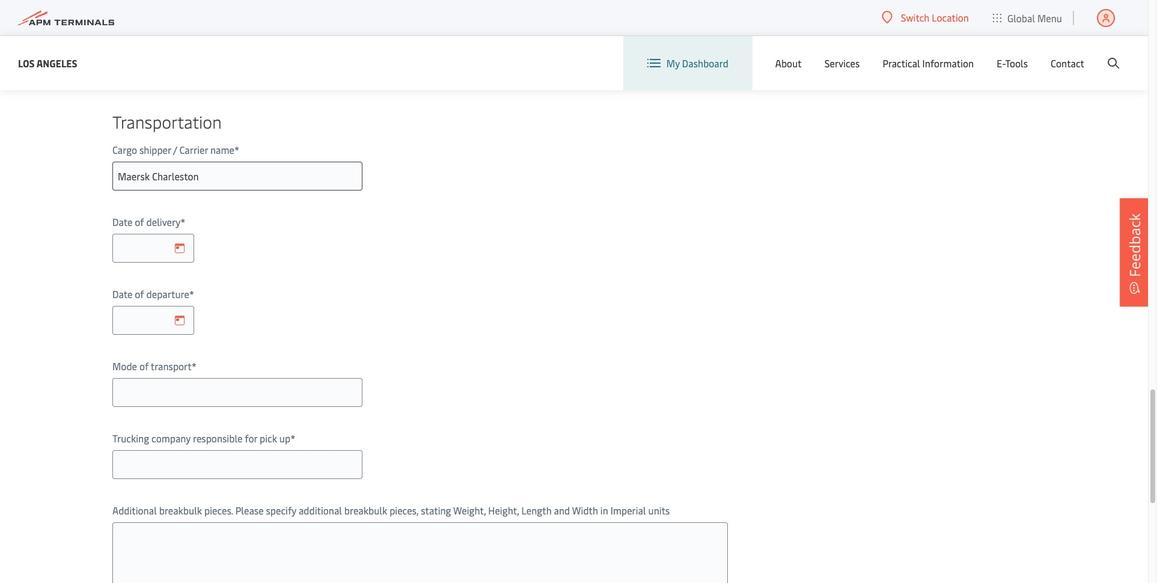 Task type: vqa. For each thing, say whether or not it's contained in the screenshot.
'Contact' popup button
yes



Task type: locate. For each thing, give the bounding box(es) containing it.
of for transport
[[139, 360, 149, 373]]

my
[[667, 57, 680, 70]]

tools
[[1006, 57, 1028, 70]]

stating
[[421, 504, 451, 517]]

contact button
[[1051, 36, 1085, 90]]

/
[[173, 143, 177, 156]]

height,
[[488, 504, 519, 517]]

additional
[[112, 504, 157, 517]]

feedback
[[1125, 213, 1145, 277]]

my dashboard
[[667, 57, 729, 70]]

of right mode
[[139, 360, 149, 373]]

0 horizontal spatial breakbulk
[[159, 504, 202, 517]]

of
[[135, 215, 144, 228], [135, 287, 144, 301], [139, 360, 149, 373]]

width
[[572, 504, 598, 517]]

date of delivery
[[112, 215, 181, 228]]

of left the "delivery"
[[135, 215, 144, 228]]

carrier
[[179, 143, 208, 156]]

up
[[280, 432, 291, 445]]

None text field
[[112, 306, 194, 335]]

1 breakbulk from the left
[[159, 504, 202, 517]]

date
[[112, 215, 133, 228], [112, 287, 133, 301]]

date left the "delivery"
[[112, 215, 133, 228]]

Width (please provide in imperial units) text field
[[112, 0, 363, 13]]

1 vertical spatial of
[[135, 287, 144, 301]]

2 vertical spatial of
[[139, 360, 149, 373]]

pieces.
[[204, 504, 233, 517]]

1 vertical spatial date
[[112, 287, 133, 301]]

Additional breakbulk pieces. Please specify additional breakbulk pieces, stating Weight, Height, Length and Width in Imperial units text field
[[112, 523, 728, 583]]

None text field
[[112, 234, 194, 263]]

in
[[601, 504, 608, 517]]

for
[[245, 432, 257, 445]]

about button
[[776, 36, 802, 90]]

switch location
[[901, 11, 969, 24]]

los angeles link
[[18, 56, 77, 71]]

breakbulk left pieces,
[[344, 504, 387, 517]]

los angeles
[[18, 56, 77, 69]]

breakbulk
[[159, 504, 202, 517], [344, 504, 387, 517]]

practical information button
[[883, 36, 974, 90]]

global menu
[[1008, 11, 1062, 24]]

date left departure
[[112, 287, 133, 301]]

trucking
[[112, 432, 149, 445]]

units
[[649, 504, 670, 517]]

cargo shipper / carrier name
[[112, 143, 235, 156]]

company
[[152, 432, 191, 445]]

1 horizontal spatial breakbulk
[[344, 504, 387, 517]]

breakbulk left 'pieces.'
[[159, 504, 202, 517]]

Cargo shipper / Carrier name text field
[[112, 162, 363, 191]]

menu
[[1038, 11, 1062, 24]]

imperial
[[611, 504, 646, 517]]

location
[[932, 11, 969, 24]]

of left departure
[[135, 287, 144, 301]]

practical
[[883, 57, 920, 70]]

additional breakbulk pieces. please specify additional breakbulk pieces, stating weight, height, length and width in imperial units
[[112, 504, 670, 517]]

1 date from the top
[[112, 215, 133, 228]]

global
[[1008, 11, 1035, 24]]

please
[[236, 504, 264, 517]]

0 vertical spatial of
[[135, 215, 144, 228]]

0 vertical spatial date
[[112, 215, 133, 228]]

2 date from the top
[[112, 287, 133, 301]]



Task type: describe. For each thing, give the bounding box(es) containing it.
responsible
[[193, 432, 243, 445]]

and
[[554, 504, 570, 517]]

mode of transport
[[112, 360, 192, 373]]

mode
[[112, 360, 137, 373]]

e-tools
[[997, 57, 1028, 70]]

date for date of departure
[[112, 287, 133, 301]]

switch location button
[[882, 11, 969, 24]]

date of departure
[[112, 287, 189, 301]]

of for departure
[[135, 287, 144, 301]]

global menu button
[[981, 0, 1075, 36]]

delivery
[[146, 215, 181, 228]]

about
[[776, 57, 802, 70]]

services button
[[825, 36, 860, 90]]

e-tools button
[[997, 36, 1028, 90]]

contact
[[1051, 57, 1085, 70]]

transportation
[[112, 110, 222, 133]]

2 breakbulk from the left
[[344, 504, 387, 517]]

departure
[[146, 287, 189, 301]]

practical information
[[883, 57, 974, 70]]

information
[[923, 57, 974, 70]]

additional
[[299, 504, 342, 517]]

los
[[18, 56, 35, 69]]

switch
[[901, 11, 930, 24]]

trucking company responsible for pick up
[[112, 432, 291, 445]]

length
[[522, 504, 552, 517]]

weight,
[[453, 504, 486, 517]]

dashboard
[[682, 57, 729, 70]]

Mode of transport text field
[[112, 378, 363, 407]]

specify
[[266, 504, 296, 517]]

cargo
[[112, 143, 137, 156]]

date for date of delivery
[[112, 215, 133, 228]]

name
[[210, 143, 235, 156]]

angeles
[[37, 56, 77, 69]]

of for delivery
[[135, 215, 144, 228]]

feedback button
[[1120, 198, 1150, 307]]

pick
[[260, 432, 277, 445]]

my dashboard button
[[647, 36, 729, 90]]

services
[[825, 57, 860, 70]]

e-
[[997, 57, 1006, 70]]

shipper
[[139, 143, 171, 156]]

pieces,
[[390, 504, 419, 517]]

Trucking company responsible for pick up text field
[[112, 450, 363, 479]]

transport
[[151, 360, 192, 373]]



